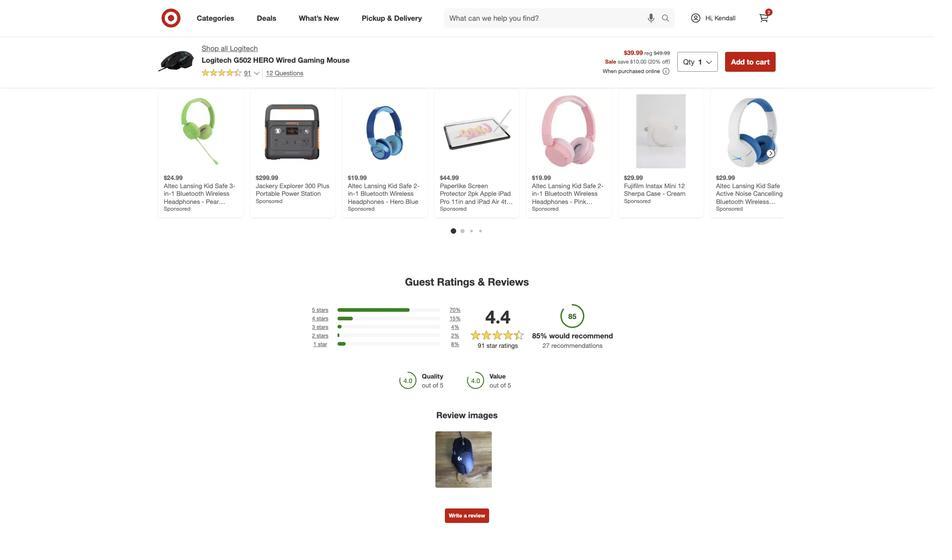 Task type: locate. For each thing, give the bounding box(es) containing it.
5 down ratings
[[508, 382, 511, 389]]

2- for altec lansing kid safe 2- in-1 bluetooth wireless headphones - hero blue
[[414, 182, 420, 189]]

2 lansing from the left
[[364, 182, 386, 189]]

logitech down shop
[[202, 55, 232, 64]]

2 stars from the top
[[317, 315, 329, 322]]

and down 2pk
[[465, 197, 476, 205]]

altec right plus
[[348, 182, 362, 189]]

%
[[656, 58, 661, 65], [456, 307, 461, 313], [456, 315, 461, 322], [454, 324, 459, 330], [540, 331, 547, 341], [454, 332, 459, 339], [454, 341, 459, 347]]

what's
[[299, 13, 322, 22]]

1 horizontal spatial 5
[[440, 382, 444, 389]]

bluetooth inside the $19.99 altec lansing kid safe 2- in-1 bluetooth wireless headphones - pink (mzx250)
[[545, 189, 572, 197]]

blue for altec lansing kid safe 2- in-1 bluetooth wireless headphones - hero blue
[[406, 197, 418, 205]]

stars up 4 stars
[[317, 307, 329, 313]]

safe up cancelling at the top
[[768, 182, 780, 189]]

& right ratings
[[478, 275, 485, 288]]

$49.99
[[654, 50, 670, 57]]

2 in- from the left
[[348, 189, 355, 197]]

5 up 4 stars
[[312, 307, 315, 313]]

altec up "(mzx250)" in the right of the page
[[532, 182, 547, 189]]

ratings
[[499, 342, 518, 349]]

out inside value out of 5
[[490, 382, 499, 389]]

- inside $19.99 altec lansing kid safe 2- in-1 bluetooth wireless headphones - hero blue sponsored
[[386, 197, 388, 205]]

2- left paperlike
[[414, 182, 420, 189]]

kid for pear
[[204, 182, 213, 189]]

3 in- from the left
[[532, 189, 540, 197]]

$29.99 inside '$29.99 altec lansing kid safe active noise cancelling bluetooth wireless headphones - wave blue'
[[716, 174, 735, 181]]

- left pear
[[202, 197, 204, 205]]

ipad down apple on the right top of page
[[478, 197, 490, 205]]

wireless inside '$29.99 altec lansing kid safe active noise cancelling bluetooth wireless headphones - wave blue'
[[746, 197, 769, 205]]

in- for altec lansing kid safe 2- in-1 bluetooth wireless headphones - pink (mzx250)
[[532, 189, 540, 197]]

1 horizontal spatial out
[[490, 382, 499, 389]]

out down value
[[490, 382, 499, 389]]

safe inside $24.99 altec lansing kid safe 3- in-1 bluetooth wireless headphones - pear green
[[215, 182, 228, 189]]

headphones up green
[[164, 197, 200, 205]]

$19.99 inside the $19.99 altec lansing kid safe 2- in-1 bluetooth wireless headphones - pink (mzx250)
[[532, 174, 551, 181]]

2 inside 2 link
[[768, 9, 771, 15]]

star left ratings
[[487, 342, 497, 349]]

2-
[[414, 182, 420, 189], [598, 182, 604, 189]]

- down mini
[[663, 189, 665, 197]]

air left 10.9in
[[480, 205, 488, 213]]

wireless for wave
[[746, 197, 769, 205]]

2 for 2 stars
[[312, 332, 315, 339]]

2 out from the left
[[490, 382, 499, 389]]

safe
[[215, 182, 228, 189], [399, 182, 412, 189], [583, 182, 596, 189], [768, 182, 780, 189]]

sponsored inside $29.99 fujifilm instax mini 12 sherpa case - cream sponsored
[[624, 197, 651, 204]]

2 safe from the left
[[399, 182, 412, 189]]

$29.99 up active
[[716, 174, 735, 181]]

- inside the $19.99 altec lansing kid safe 2- in-1 bluetooth wireless headphones - pink (mzx250)
[[570, 197, 573, 205]]

ratings
[[437, 275, 475, 288]]

1 horizontal spatial 4
[[451, 324, 454, 330]]

hero
[[253, 55, 274, 64]]

1 of from the left
[[433, 382, 438, 389]]

air up 10.9in
[[492, 197, 499, 205]]

lansing for hero
[[364, 182, 386, 189]]

-
[[663, 189, 665, 197], [202, 197, 204, 205], [386, 197, 388, 205], [570, 197, 573, 205], [754, 205, 757, 213]]

0 vertical spatial &
[[387, 13, 392, 22]]

$19.99 altec lansing kid safe 2- in-1 bluetooth wireless headphones - pink (mzx250)
[[532, 174, 604, 213]]

and down 11in
[[454, 205, 464, 213]]

wireless up the hero
[[390, 189, 414, 197]]

cart
[[756, 57, 770, 66]]

of inside value out of 5
[[501, 382, 506, 389]]

of down value
[[501, 382, 506, 389]]

add to cart
[[731, 57, 770, 66]]

0 horizontal spatial 2-
[[414, 182, 420, 189]]

% up 4 %
[[456, 315, 461, 322]]

headphones for altec lansing kid safe 2- in-1 bluetooth wireless headphones - hero blue
[[348, 197, 384, 205]]

1 horizontal spatial user image by @theantoinettefm image
[[368, 0, 469, 43]]

in- right station
[[348, 189, 355, 197]]

headphones up "(mzx250)" in the right of the page
[[532, 197, 568, 205]]

off
[[662, 58, 669, 65]]

4 altec from the left
[[716, 182, 731, 189]]

bluetooth inside $19.99 altec lansing kid safe 2- in-1 bluetooth wireless headphones - hero blue sponsored
[[361, 189, 388, 197]]

1 vertical spatial gaming
[[221, 114, 253, 124]]

$29.99 up fujifilm
[[624, 174, 643, 181]]

5 for value out of 5
[[508, 382, 511, 389]]

1 out from the left
[[422, 382, 431, 389]]

0 vertical spatial 91
[[244, 69, 251, 77]]

$299.99 jackery explorer 300 plus portable power station sponsored
[[256, 174, 330, 204]]

quality out of 5
[[422, 372, 444, 389]]

blue right "wave" at the right of the page
[[776, 205, 788, 213]]

altec inside the $19.99 altec lansing kid safe 2- in-1 bluetooth wireless headphones - pink (mzx250)
[[532, 182, 547, 189]]

kid up the pink
[[572, 182, 582, 189]]

% up 15 %
[[456, 307, 461, 313]]

1 2- from the left
[[414, 182, 420, 189]]

active
[[716, 189, 734, 197]]

3 kid from the left
[[572, 182, 582, 189]]

bluetooth for pear
[[177, 189, 204, 197]]

1 horizontal spatial star
[[487, 342, 497, 349]]

91
[[244, 69, 251, 77], [478, 342, 485, 349]]

0 vertical spatial 4
[[312, 315, 315, 322]]

out for quality out of 5
[[422, 382, 431, 389]]

0 horizontal spatial 12
[[266, 69, 273, 77]]

2 user image by @theantoinettefm image from the left
[[368, 0, 469, 43]]

setup
[[255, 114, 279, 124]]

kid up the hero
[[388, 182, 397, 189]]

& right pickup
[[387, 13, 392, 22]]

15
[[450, 315, 456, 322]]

- left the hero
[[386, 197, 388, 205]]

compare gaming mice
[[158, 185, 250, 194]]

altec up active
[[716, 182, 731, 189]]

4 kid from the left
[[756, 182, 766, 189]]

2 right kendall
[[768, 9, 771, 15]]

% for 70
[[456, 307, 461, 313]]

1 horizontal spatial $29.99
[[716, 174, 735, 181]]

altec lansing kid safe 3-in-1 bluetooth wireless headphones - pear green image
[[164, 94, 238, 168]]

bluetooth
[[177, 189, 204, 197], [361, 189, 388, 197], [545, 189, 572, 197], [716, 197, 744, 205]]

- for altec lansing kid safe 2- in-1 bluetooth wireless headphones - pink (mzx250)
[[570, 197, 573, 205]]

2 horizontal spatial in-
[[532, 189, 540, 197]]

bluetooth for hero
[[361, 189, 388, 197]]

1 star
[[313, 341, 327, 347]]

1 lansing from the left
[[180, 182, 202, 189]]

in- up "(mzx250)" in the right of the page
[[532, 189, 540, 197]]

fujifilm
[[624, 182, 644, 189]]

% up 8 % in the left bottom of the page
[[454, 332, 459, 339]]

1 in- from the left
[[164, 189, 171, 197]]

safe inside the $19.99 altec lansing kid safe 2- in-1 bluetooth wireless headphones - pink (mzx250)
[[583, 182, 596, 189]]

0 horizontal spatial in-
[[164, 189, 171, 197]]

2- inside $19.99 altec lansing kid safe 2- in-1 bluetooth wireless headphones - hero blue sponsored
[[414, 182, 420, 189]]

altec for altec lansing kid safe active noise cancelling bluetooth wireless headphones - wave blue
[[716, 182, 731, 189]]

mice
[[230, 185, 250, 194]]

3 altec from the left
[[532, 182, 547, 189]]

instax
[[646, 182, 663, 189]]

0 horizontal spatial gaming
[[221, 114, 253, 124]]

$19.99 inside $19.99 altec lansing kid safe 2- in-1 bluetooth wireless headphones - hero blue sponsored
[[348, 174, 367, 181]]

% inside 85 % would recommend 27 recommendations
[[540, 331, 547, 341]]

3
[[312, 324, 315, 330]]

4 stars from the top
[[317, 332, 329, 339]]

- left the pink
[[570, 197, 573, 205]]

value
[[490, 372, 506, 380]]

)
[[669, 58, 670, 65]]

altec for altec lansing kid safe 2- in-1 bluetooth wireless headphones - hero blue
[[348, 182, 362, 189]]

0 horizontal spatial 91
[[244, 69, 251, 77]]

headphones for altec lansing kid safe 2- in-1 bluetooth wireless headphones - pink (mzx250)
[[532, 197, 568, 205]]

wave
[[759, 205, 774, 213]]

kid up pear
[[204, 182, 213, 189]]

image of logitech g502 hero wired gaming mouse image
[[158, 43, 195, 79]]

add
[[731, 57, 745, 66]]

1 safe from the left
[[215, 182, 228, 189]]

kid up cancelling at the top
[[756, 182, 766, 189]]

wireless
[[206, 189, 230, 197], [390, 189, 414, 197], [574, 189, 598, 197], [746, 197, 769, 205]]

8 %
[[451, 341, 459, 347]]

0 horizontal spatial star
[[318, 341, 327, 347]]

2- for altec lansing kid safe 2- in-1 bluetooth wireless headphones - pink (mzx250)
[[598, 182, 604, 189]]

1 horizontal spatial 12
[[678, 182, 685, 189]]

stars for 3 stars
[[317, 324, 329, 330]]

5 inside quality out of 5
[[440, 382, 444, 389]]

4 for 4 stars
[[312, 315, 315, 322]]

1 inside $19.99 altec lansing kid safe 2- in-1 bluetooth wireless headphones - hero blue sponsored
[[355, 189, 359, 197]]

wireless inside $19.99 altec lansing kid safe 2- in-1 bluetooth wireless headphones - hero blue sponsored
[[390, 189, 414, 197]]

0 horizontal spatial 2
[[312, 332, 315, 339]]

stars down 4 stars
[[317, 324, 329, 330]]

delivery
[[394, 13, 422, 22]]

1 horizontal spatial $19.99
[[532, 174, 551, 181]]

1 altec from the left
[[164, 182, 178, 189]]

ipad down 2pk
[[466, 205, 479, 213]]

bluetooth inside $24.99 altec lansing kid safe 3- in-1 bluetooth wireless headphones - pear green
[[177, 189, 204, 197]]

lansing for pear
[[180, 182, 202, 189]]

products
[[191, 149, 229, 159]]

lansing inside the $19.99 altec lansing kid safe 2- in-1 bluetooth wireless headphones - pink (mzx250)
[[548, 182, 571, 189]]

ipad up 4th
[[499, 189, 511, 197]]

1 vertical spatial 4
[[451, 324, 454, 330]]

headphones inside '$29.99 altec lansing kid safe active noise cancelling bluetooth wireless headphones - wave blue'
[[716, 205, 753, 213]]

70
[[450, 307, 456, 313]]

$29.99 inside $29.99 fujifilm instax mini 12 sherpa case - cream sponsored
[[624, 174, 643, 181]]

91 inside 91 link
[[244, 69, 251, 77]]

0 horizontal spatial $29.99
[[624, 174, 643, 181]]

wireless inside $24.99 altec lansing kid safe 3- in-1 bluetooth wireless headphones - pear green
[[206, 189, 230, 197]]

2 kid from the left
[[388, 182, 397, 189]]

0 horizontal spatial user image by @theantoinettefm image
[[260, 0, 361, 43]]

% up the 2 %
[[454, 324, 459, 330]]

2- inside the $19.99 altec lansing kid safe 2- in-1 bluetooth wireless headphones - pink (mzx250)
[[598, 182, 604, 189]]

add to cart button
[[726, 52, 776, 72]]

1 horizontal spatial gaming
[[298, 55, 325, 64]]

2 horizontal spatial 5
[[508, 382, 511, 389]]

in- inside $19.99 altec lansing kid safe 2- in-1 bluetooth wireless headphones - hero blue sponsored
[[348, 189, 355, 197]]

safe for wave
[[768, 182, 780, 189]]

1 vertical spatial 91
[[478, 342, 485, 349]]

1 horizontal spatial of
[[501, 382, 506, 389]]

1 kid from the left
[[204, 182, 213, 189]]

1 $19.99 from the left
[[348, 174, 367, 181]]

5 inside value out of 5
[[508, 382, 511, 389]]

guest review image 1 of 1, zoom in image
[[435, 431, 492, 488]]

out inside quality out of 5
[[422, 382, 431, 389]]

cancelling
[[754, 189, 783, 197]]

and
[[465, 197, 476, 205], [454, 205, 464, 213]]

8
[[451, 341, 454, 347]]

1 vertical spatial 12
[[678, 182, 685, 189]]

2 altec from the left
[[348, 182, 362, 189]]

% up 27
[[540, 331, 547, 341]]

in- inside the $19.99 altec lansing kid safe 2- in-1 bluetooth wireless headphones - pink (mzx250)
[[532, 189, 540, 197]]

0 horizontal spatial blue
[[406, 197, 418, 205]]

1 horizontal spatial 2-
[[598, 182, 604, 189]]

% for 2
[[454, 332, 459, 339]]

$29.99 for fujifilm
[[624, 174, 643, 181]]

jackery
[[256, 182, 278, 189]]

case
[[647, 189, 661, 197]]

- for altec lansing kid safe 2- in-1 bluetooth wireless headphones - hero blue
[[386, 197, 388, 205]]

gaming right wired
[[298, 55, 325, 64]]

2
[[768, 9, 771, 15], [312, 332, 315, 339], [451, 332, 454, 339]]

search button
[[658, 8, 679, 30]]

% down the 2 %
[[454, 341, 459, 347]]

wireless up the pink
[[574, 189, 598, 197]]

- inside '$29.99 altec lansing kid safe active noise cancelling bluetooth wireless headphones - wave blue'
[[754, 205, 757, 213]]

kid
[[204, 182, 213, 189], [388, 182, 397, 189], [572, 182, 582, 189], [756, 182, 766, 189]]

1 horizontal spatial 91
[[478, 342, 485, 349]]

altec inside '$29.99 altec lansing kid safe active noise cancelling bluetooth wireless headphones - wave blue'
[[716, 182, 731, 189]]

91 star ratings
[[478, 342, 518, 349]]

of for value
[[501, 382, 506, 389]]

- for altec lansing kid safe 3- in-1 bluetooth wireless headphones - pear green
[[202, 197, 204, 205]]

3 lansing from the left
[[548, 182, 571, 189]]

1 horizontal spatial in-
[[348, 189, 355, 197]]

stars down the "3 stars"
[[317, 332, 329, 339]]

15 %
[[450, 315, 461, 322]]

1 $29.99 from the left
[[624, 174, 643, 181]]

in-
[[164, 189, 171, 197], [348, 189, 355, 197], [532, 189, 540, 197]]

headphones inside $19.99 altec lansing kid safe 2- in-1 bluetooth wireless headphones - hero blue sponsored
[[348, 197, 384, 205]]

blue right the hero
[[406, 197, 418, 205]]

in- for altec lansing kid safe 2- in-1 bluetooth wireless headphones - hero blue
[[348, 189, 355, 197]]

headphones down "noise"
[[716, 205, 753, 213]]

lansing
[[180, 182, 202, 189], [364, 182, 386, 189], [548, 182, 571, 189], [733, 182, 755, 189]]

altec inside $19.99 altec lansing kid safe 2- in-1 bluetooth wireless headphones - hero blue sponsored
[[348, 182, 362, 189]]

0 horizontal spatial 4
[[312, 315, 315, 322]]

$39.99 reg $49.99 sale save $ 10.00 ( 20 % off )
[[605, 49, 670, 65]]

fujifilm instax mini 12 sherpa case - cream image
[[624, 94, 698, 168]]

review
[[469, 512, 485, 519]]

12 down hero
[[266, 69, 273, 77]]

(mzx250)
[[532, 205, 559, 213]]

safe inside $19.99 altec lansing kid safe 2- in-1 bluetooth wireless headphones - hero blue sponsored
[[399, 182, 412, 189]]

0 horizontal spatial $19.99
[[348, 174, 367, 181]]

blue inside '$29.99 altec lansing kid safe active noise cancelling bluetooth wireless headphones - wave blue'
[[776, 205, 788, 213]]

bluetooth inside '$29.99 altec lansing kid safe active noise cancelling bluetooth wireless headphones - wave blue'
[[716, 197, 744, 205]]

1 horizontal spatial 2
[[451, 332, 454, 339]]

user image by @raesravereviews image
[[693, 0, 794, 43]]

0 horizontal spatial 5
[[312, 307, 315, 313]]

blue
[[406, 197, 418, 205], [776, 205, 788, 213]]

hero
[[390, 197, 404, 205]]

star for 1
[[318, 341, 327, 347]]

2 $19.99 from the left
[[532, 174, 551, 181]]

out for value out of 5
[[490, 382, 499, 389]]

safe left '3-'
[[215, 182, 228, 189]]

explorer
[[280, 182, 303, 189]]

1 horizontal spatial blue
[[776, 205, 788, 213]]

kid inside $19.99 altec lansing kid safe 2- in-1 bluetooth wireless headphones - hero blue sponsored
[[388, 182, 397, 189]]

5 for quality out of 5
[[440, 382, 444, 389]]

12 up cream
[[678, 182, 685, 189]]

altec down $24.99
[[164, 182, 178, 189]]

logitech up g502
[[230, 44, 258, 53]]

3 safe from the left
[[583, 182, 596, 189]]

user image by @theantoinettefm image
[[260, 0, 361, 43], [368, 0, 469, 43]]

headphones inside the $19.99 altec lansing kid safe 2- in-1 bluetooth wireless headphones - pink (mzx250)
[[532, 197, 568, 205]]

altec inside $24.99 altec lansing kid safe 3- in-1 bluetooth wireless headphones - pear green
[[164, 182, 178, 189]]

gaming
[[298, 55, 325, 64], [221, 114, 253, 124]]

3 stars from the top
[[317, 324, 329, 330]]

wireless up "wave" at the right of the page
[[746, 197, 769, 205]]

(
[[648, 58, 650, 65]]

blue inside $19.99 altec lansing kid safe 2- in-1 bluetooth wireless headphones - hero blue sponsored
[[406, 197, 418, 205]]

g502
[[234, 55, 251, 64]]

sherpa
[[624, 189, 645, 197]]

user image by heather cain image
[[151, 0, 252, 43]]

2 up '8'
[[451, 332, 454, 339]]

- left "wave" at the right of the page
[[754, 205, 757, 213]]

12 questions link
[[262, 68, 304, 78]]

in- up green
[[164, 189, 171, 197]]

headphones inside $24.99 altec lansing kid safe 3- in-1 bluetooth wireless headphones - pear green
[[164, 197, 200, 205]]

of inside quality out of 5
[[433, 382, 438, 389]]

12
[[266, 69, 273, 77], [678, 182, 685, 189]]

value out of 5
[[490, 372, 511, 389]]

91 right 8 % in the left bottom of the page
[[478, 342, 485, 349]]

1 vertical spatial &
[[478, 275, 485, 288]]

wireless for pink
[[574, 189, 598, 197]]

altec lansing kid safe 2-in-1 bluetooth wireless headphones - hero blue image
[[348, 94, 422, 168]]

0 vertical spatial gaming
[[298, 55, 325, 64]]

headphones for altec lansing kid safe 3- in-1 bluetooth wireless headphones - pear green
[[164, 197, 200, 205]]

gaming right your
[[221, 114, 253, 124]]

4 safe from the left
[[768, 182, 780, 189]]

1 inside the $19.99 altec lansing kid safe 2- in-1 bluetooth wireless headphones - pink (mzx250)
[[540, 189, 543, 197]]

headphones for altec lansing kid safe active noise cancelling bluetooth wireless headphones - wave blue
[[716, 205, 753, 213]]

4
[[312, 315, 315, 322], [451, 324, 454, 330]]

2 down 3
[[312, 332, 315, 339]]

lansing inside $24.99 altec lansing kid safe 3- in-1 bluetooth wireless headphones - pear green
[[180, 182, 202, 189]]

wireless inside the $19.99 altec lansing kid safe 2- in-1 bluetooth wireless headphones - pink (mzx250)
[[574, 189, 598, 197]]

headphones left the hero
[[348, 197, 384, 205]]

% left the "off"
[[656, 58, 661, 65]]

5 down "quality"
[[440, 382, 444, 389]]

out down "quality"
[[422, 382, 431, 389]]

4 lansing from the left
[[733, 182, 755, 189]]

bluetooth for pink
[[545, 189, 572, 197]]

20
[[650, 58, 656, 65]]

in- for altec lansing kid safe 3- in-1 bluetooth wireless headphones - pear green
[[164, 189, 171, 197]]

bluetooth for wave
[[716, 197, 744, 205]]

safe up the hero
[[399, 182, 412, 189]]

quality
[[422, 372, 443, 380]]

1 inside $24.99 altec lansing kid safe 3- in-1 bluetooth wireless headphones - pear green
[[171, 189, 175, 197]]

qty 1
[[683, 57, 703, 66]]

2 2- from the left
[[598, 182, 604, 189]]

of down "quality"
[[433, 382, 438, 389]]

kid inside $24.99 altec lansing kid safe 3- in-1 bluetooth wireless headphones - pear green
[[204, 182, 213, 189]]

$29.99
[[624, 174, 643, 181], [716, 174, 735, 181]]

5 stars
[[312, 307, 329, 313]]

wireless for hero
[[390, 189, 414, 197]]

lansing inside $19.99 altec lansing kid safe 2- in-1 bluetooth wireless headphones - hero blue sponsored
[[364, 182, 386, 189]]

kid inside the $19.99 altec lansing kid safe 2- in-1 bluetooth wireless headphones - pink (mzx250)
[[572, 182, 582, 189]]

kid inside '$29.99 altec lansing kid safe active noise cancelling bluetooth wireless headphones - wave blue'
[[756, 182, 766, 189]]

10.9in
[[490, 205, 507, 213]]

safe inside '$29.99 altec lansing kid safe active noise cancelling bluetooth wireless headphones - wave blue'
[[768, 182, 780, 189]]

0 vertical spatial 12
[[266, 69, 273, 77]]

4 down the 15
[[451, 324, 454, 330]]

altec lansing kid safe active noise cancelling bluetooth wireless headphones - wave blue image
[[716, 94, 790, 168]]

in- inside $24.99 altec lansing kid safe 3- in-1 bluetooth wireless headphones - pear green
[[164, 189, 171, 197]]

1 stars from the top
[[317, 307, 329, 313]]

safe up the pink
[[583, 182, 596, 189]]

2 horizontal spatial 2
[[768, 9, 771, 15]]

when
[[603, 68, 617, 75]]

27
[[543, 342, 550, 349]]

0 horizontal spatial out
[[422, 382, 431, 389]]

4 up 3
[[312, 315, 315, 322]]

2- left fujifilm
[[598, 182, 604, 189]]

highlights
[[158, 79, 200, 89]]

- inside $24.99 altec lansing kid safe 3- in-1 bluetooth wireless headphones - pear green
[[202, 197, 204, 205]]

wireless up pear
[[206, 189, 230, 197]]

stars up the "3 stars"
[[317, 315, 329, 322]]

- for altec lansing kid safe active noise cancelling bluetooth wireless headphones - wave blue
[[754, 205, 757, 213]]

2 $29.99 from the left
[[716, 174, 735, 181]]

1
[[699, 57, 703, 66], [171, 189, 175, 197], [355, 189, 359, 197], [540, 189, 543, 197], [313, 341, 317, 347]]

&
[[387, 13, 392, 22], [478, 275, 485, 288]]

safe for hero
[[399, 182, 412, 189]]

2 of from the left
[[501, 382, 506, 389]]

pear
[[206, 197, 219, 205]]

0 horizontal spatial of
[[433, 382, 438, 389]]

lansing inside '$29.99 altec lansing kid safe active noise cancelling bluetooth wireless headphones - wave blue'
[[733, 182, 755, 189]]

star down the 2 stars
[[318, 341, 327, 347]]

91 down g502
[[244, 69, 251, 77]]



Task type: vqa. For each thing, say whether or not it's contained in the screenshot.
'Best'
no



Task type: describe. For each thing, give the bounding box(es) containing it.
12 inside $29.99 fujifilm instax mini 12 sherpa case - cream sponsored
[[678, 182, 685, 189]]

$19.99 for $19.99 altec lansing kid safe 2- in-1 bluetooth wireless headphones - hero blue sponsored
[[348, 174, 367, 181]]

1 for $24.99 altec lansing kid safe 3- in-1 bluetooth wireless headphones - pear green
[[171, 189, 175, 197]]

power
[[282, 189, 299, 197]]

2 for 2
[[768, 9, 771, 15]]

$39.99
[[624, 49, 643, 57]]

gaming inside shop all logitech logitech g502 hero wired gaming mouse
[[298, 55, 325, 64]]

$19.99 altec lansing kid safe 2- in-1 bluetooth wireless headphones - hero blue sponsored
[[348, 174, 420, 212]]

review images
[[437, 410, 498, 420]]

$19.99 for $19.99 altec lansing kid safe 2- in-1 bluetooth wireless headphones - pink (mzx250)
[[532, 174, 551, 181]]

1 horizontal spatial &
[[478, 275, 485, 288]]

write
[[449, 512, 462, 519]]

4 %
[[451, 324, 459, 330]]

- inside $29.99 fujifilm instax mini 12 sherpa case - cream sponsored
[[663, 189, 665, 197]]

1 horizontal spatial air
[[492, 197, 499, 205]]

0 horizontal spatial &
[[387, 13, 392, 22]]

stars for 2 stars
[[317, 332, 329, 339]]

mouse
[[327, 55, 350, 64]]

2pk
[[468, 189, 479, 197]]

1 user image by @theantoinettefm image from the left
[[260, 0, 361, 43]]

$44.99 paperlike screen protector 2pk apple ipad pro 11in and ipad air 4th gen and ipad air 10.9in
[[440, 174, 511, 213]]

write a review button
[[445, 509, 489, 523]]

stars for 5 stars
[[317, 307, 329, 313]]

sponsored inside "$299.99 jackery explorer 300 plus portable power station sponsored"
[[256, 197, 283, 204]]

91 link
[[202, 68, 260, 79]]

what's new link
[[291, 8, 351, 28]]

cream
[[667, 189, 686, 197]]

1 for $19.99 altec lansing kid safe 2- in-1 bluetooth wireless headphones - hero blue sponsored
[[355, 189, 359, 197]]

safe for pink
[[583, 182, 596, 189]]

2 stars
[[312, 332, 329, 339]]

300
[[305, 182, 316, 189]]

altec for altec lansing kid safe 3- in-1 bluetooth wireless headphones - pear green
[[164, 182, 178, 189]]

wireless for pear
[[206, 189, 230, 197]]

% for 15
[[456, 315, 461, 322]]

85
[[532, 331, 540, 341]]

search
[[658, 14, 679, 23]]

91 for 91 star ratings
[[478, 342, 485, 349]]

wired
[[276, 55, 296, 64]]

user image by @lucky_4eva_24 image
[[476, 0, 577, 43]]

hi,
[[706, 14, 713, 22]]

categories
[[197, 13, 234, 22]]

0 horizontal spatial and
[[454, 205, 464, 213]]

purchased
[[619, 68, 644, 75]]

1 horizontal spatial and
[[465, 197, 476, 205]]

$299.99
[[256, 174, 278, 181]]

save
[[618, 58, 629, 65]]

a
[[464, 512, 467, 519]]

recommend
[[572, 331, 613, 341]]

0 vertical spatial logitech
[[230, 44, 258, 53]]

features
[[158, 44, 194, 54]]

reg
[[645, 50, 653, 57]]

deals link
[[249, 8, 288, 28]]

4 for 4 %
[[451, 324, 454, 330]]

stars for 4 stars
[[317, 315, 329, 322]]

altec lansing kid safe 2-in-1 bluetooth wireless headphones - pink (mzx250) image
[[532, 94, 606, 168]]

$24.99 altec lansing kid safe 3- in-1 bluetooth wireless headphones - pear green
[[164, 174, 236, 213]]

1 vertical spatial logitech
[[202, 55, 232, 64]]

star for 91
[[487, 342, 497, 349]]

screen
[[468, 182, 488, 189]]

would
[[549, 331, 570, 341]]

sponsored inside $19.99 altec lansing kid safe 2- in-1 bluetooth wireless headphones - hero blue sponsored
[[348, 205, 375, 212]]

noise
[[736, 189, 752, 197]]

lansing for pink
[[548, 182, 571, 189]]

kid for hero
[[388, 182, 397, 189]]

$29.99 fujifilm instax mini 12 sherpa case - cream sponsored
[[624, 174, 686, 204]]

questions
[[275, 69, 304, 77]]

blue for altec lansing kid safe active noise cancelling bluetooth wireless headphones - wave blue
[[776, 205, 788, 213]]

related
[[158, 149, 189, 159]]

images
[[468, 410, 498, 420]]

pink
[[574, 197, 587, 205]]

kid for pink
[[572, 182, 582, 189]]

0 horizontal spatial air
[[480, 205, 488, 213]]

85 % would recommend 27 recommendations
[[532, 331, 613, 349]]

4.4
[[486, 306, 511, 328]]

pro
[[440, 197, 450, 205]]

plus
[[317, 182, 330, 189]]

% for 85
[[540, 331, 547, 341]]

What can we help you find? suggestions appear below search field
[[444, 8, 664, 28]]

your
[[199, 114, 218, 124]]

related products
[[158, 149, 229, 159]]

10.00
[[633, 58, 647, 65]]

of for quality
[[433, 382, 438, 389]]

complete
[[158, 114, 197, 124]]

sale
[[605, 58, 616, 65]]

1 for $19.99 altec lansing kid safe 2- in-1 bluetooth wireless headphones - pink (mzx250)
[[540, 189, 543, 197]]

kendall
[[715, 14, 736, 22]]

% for 4
[[454, 324, 459, 330]]

$44.99
[[440, 174, 459, 181]]

91 for 91
[[244, 69, 251, 77]]

new
[[324, 13, 339, 22]]

% inside $39.99 reg $49.99 sale save $ 10.00 ( 20 % off )
[[656, 58, 661, 65]]

safe for pear
[[215, 182, 228, 189]]

gaming
[[198, 185, 228, 194]]

2 for 2 %
[[451, 332, 454, 339]]

$
[[631, 58, 633, 65]]

altec for altec lansing kid safe 2- in-1 bluetooth wireless headphones - pink (mzx250)
[[532, 182, 547, 189]]

station
[[301, 189, 321, 197]]

shop all logitech logitech g502 hero wired gaming mouse
[[202, 44, 350, 64]]

when purchased online
[[603, 68, 660, 75]]

pickup & delivery
[[362, 13, 422, 22]]

4th
[[501, 197, 510, 205]]

online
[[646, 68, 660, 75]]

user image by @lisabiggs0810 image
[[585, 0, 686, 43]]

hi, kendall
[[706, 14, 736, 22]]

write a review
[[449, 512, 485, 519]]

categories link
[[189, 8, 246, 28]]

kid for wave
[[756, 182, 766, 189]]

to
[[747, 57, 754, 66]]

12 questions
[[266, 69, 304, 77]]

jackery explorer 300 plus portable power station image
[[256, 94, 330, 168]]

% for 8
[[454, 341, 459, 347]]

qty
[[683, 57, 695, 66]]

3-
[[230, 182, 236, 189]]

$29.99 for altec
[[716, 174, 735, 181]]

reviews
[[488, 275, 529, 288]]

lansing for wave
[[733, 182, 755, 189]]

deals
[[257, 13, 276, 22]]

mini
[[665, 182, 676, 189]]

paperlike screen protector 2pk apple ipad pro 11in and ipad air 4th gen and ipad air 10.9in image
[[440, 94, 514, 168]]

green
[[164, 205, 181, 213]]

2 %
[[451, 332, 459, 339]]



